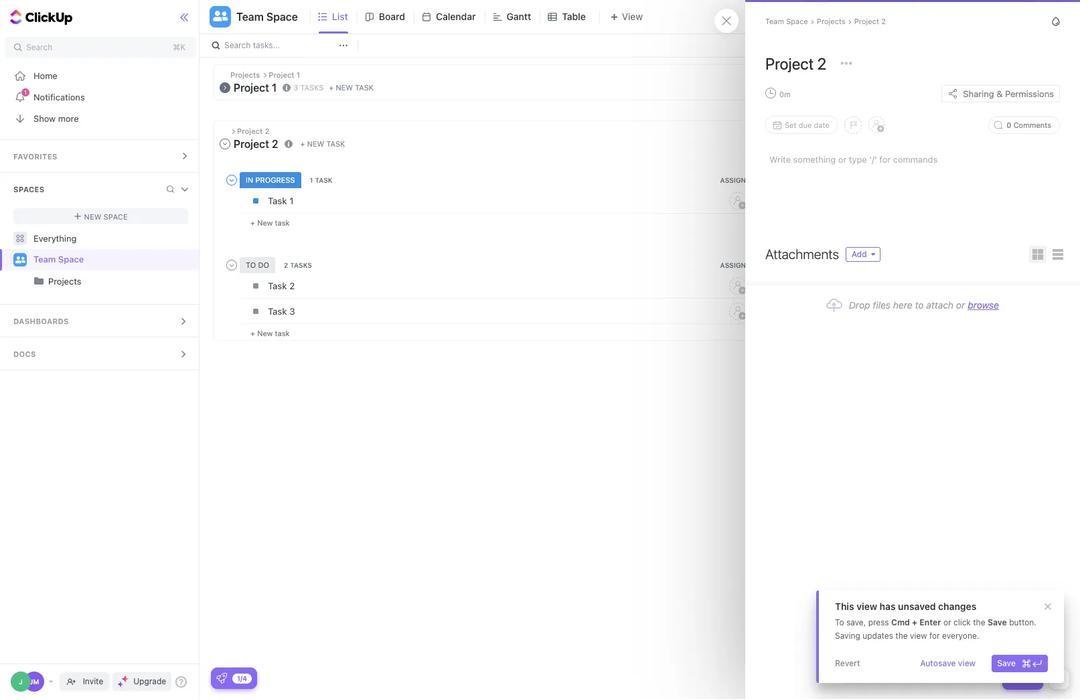 Task type: describe. For each thing, give the bounding box(es) containing it.
show more
[[34, 113, 79, 124]]

2 horizontal spatial projects
[[817, 17, 846, 25]]

user friends image inside "sidebar" navigation
[[15, 256, 25, 264]]

cmd
[[892, 618, 910, 628]]

add
[[852, 249, 867, 259]]

1 vertical spatial projects
[[230, 70, 262, 79]]

press
[[869, 618, 890, 628]]

board link
[[379, 0, 411, 34]]

list info image
[[284, 140, 292, 148]]

browse
[[968, 299, 1000, 311]]

task for task 2
[[268, 280, 287, 291]]

Search tasks... text field
[[224, 36, 336, 55]]

attachments
[[766, 247, 840, 262]]

more
[[58, 113, 79, 124]]

new space
[[84, 212, 128, 221]]

search for search tasks...
[[224, 40, 251, 50]]

everything
[[34, 233, 77, 244]]

revert
[[835, 659, 861, 669]]

1 task button
[[308, 176, 337, 184]]

⌘k
[[173, 42, 186, 52]]

1 horizontal spatial view
[[910, 631, 928, 641]]

changes
[[939, 601, 977, 612]]

spaces
[[13, 185, 45, 194]]

calendar
[[436, 11, 476, 22]]

hide closed
[[1004, 130, 1053, 139]]

project 1 button
[[218, 78, 280, 97]]

2 horizontal spatial team space
[[766, 17, 809, 25]]

table link
[[562, 0, 591, 34]]

view for autosave
[[959, 659, 976, 669]]

2 inside dropdown button
[[272, 138, 278, 150]]

2 horizontal spatial team
[[766, 17, 785, 25]]

&
[[997, 88, 1003, 99]]

space inside "link"
[[58, 254, 84, 265]]

1 task
[[310, 176, 333, 184]]

for
[[930, 631, 940, 641]]

2 assignee from the top
[[721, 261, 755, 269]]

calendar link
[[436, 0, 481, 34]]

save button
[[992, 655, 1049, 673]]

autosave view
[[921, 659, 976, 669]]

save inside 'this view has unsaved changes to save, press cmd + enter or click the save button. saving updates the view for everyone.'
[[988, 618, 1008, 628]]

new
[[634, 229, 650, 237]]

search for search
[[26, 42, 52, 52]]

team space inside "button"
[[237, 11, 298, 23]]

click
[[954, 618, 971, 628]]

button.
[[1010, 618, 1037, 628]]

0 comments
[[1007, 121, 1052, 129]]

2 tasks button
[[282, 261, 317, 269]]

upgrade
[[133, 677, 166, 687]]

home link
[[0, 65, 202, 86]]

set due date button
[[766, 116, 841, 134]]

task 3 link
[[265, 300, 681, 323]]

add button
[[846, 247, 881, 262]]

search tasks...
[[224, 40, 280, 50]]

save inside button
[[998, 659, 1016, 669]]

autosave view button
[[915, 655, 982, 673]]

revert button
[[830, 655, 866, 673]]

autosave
[[921, 659, 956, 669]]

task 3
[[268, 306, 295, 317]]

1 assignee button from the top
[[685, 176, 793, 184]]

share
[[1041, 12, 1063, 22]]

projects inside "sidebar" navigation
[[48, 276, 81, 287]]

task 2
[[268, 280, 295, 291]]

1 assignee from the top
[[721, 176, 755, 184]]

j jm
[[19, 678, 39, 686]]

sharing & permissions
[[964, 88, 1055, 99]]

j
[[19, 678, 23, 686]]

add new status button
[[611, 229, 685, 237]]

set
[[785, 121, 797, 129]]

list info image
[[283, 84, 291, 92]]

sidebar navigation
[[0, 0, 202, 699]]

docs
[[13, 350, 36, 358]]

drop
[[850, 299, 871, 311]]

to
[[835, 618, 845, 628]]

upgrade link
[[113, 673, 172, 691]]

set priority element
[[845, 116, 862, 134]]

hide
[[1004, 130, 1022, 139]]

files
[[873, 299, 891, 311]]

here
[[894, 299, 913, 311]]

closed
[[1024, 130, 1053, 139]]

dashboards
[[13, 317, 69, 326]]

project 2 link
[[855, 17, 886, 25]]

1 vertical spatial 3
[[290, 306, 295, 317]]

has
[[880, 601, 896, 612]]

tasks...
[[253, 40, 280, 50]]

status
[[652, 229, 679, 237]]

browse link
[[968, 299, 1000, 311]]

favorites button
[[0, 140, 202, 172]]

permissions
[[1006, 88, 1055, 99]]

due
[[799, 121, 812, 129]]

date
[[814, 121, 830, 129]]

notifications
[[34, 91, 85, 102]]



Task type: vqa. For each thing, say whether or not it's contained in the screenshot.
CHANGES
yes



Task type: locate. For each thing, give the bounding box(es) containing it.
0 vertical spatial tasks
[[300, 83, 324, 92]]

task for task 3
[[268, 306, 287, 317]]

attach
[[927, 299, 954, 311]]

projects down search tasks... at the top
[[230, 70, 262, 79]]

2 vertical spatial + new task
[[251, 329, 290, 337]]

1 vertical spatial view
[[910, 631, 928, 641]]

1 inside the number of unseen notifications note
[[24, 89, 27, 96]]

1 horizontal spatial team space
[[237, 11, 298, 23]]

view left for
[[910, 631, 928, 641]]

or right "attach"
[[957, 299, 966, 311]]

the down cmd
[[896, 631, 908, 641]]

sharing
[[964, 88, 995, 99]]

task
[[268, 195, 287, 206], [268, 280, 287, 291], [268, 306, 287, 317], [1021, 674, 1039, 684]]

+ new task
[[300, 139, 345, 148], [251, 218, 290, 227], [251, 329, 290, 337]]

0 vertical spatial 3
[[294, 83, 298, 92]]

+
[[329, 83, 334, 92], [300, 139, 305, 148], [251, 218, 255, 227], [251, 329, 255, 337], [913, 618, 918, 628]]

new up everything "link"
[[84, 212, 101, 221]]

1 vertical spatial tasks
[[290, 261, 312, 269]]

projects down the everything
[[48, 276, 81, 287]]

1 horizontal spatial projects
[[230, 70, 262, 79]]

team space
[[237, 11, 298, 23], [766, 17, 809, 25], [34, 254, 84, 265]]

gantt link
[[507, 0, 537, 34]]

0 vertical spatial projects
[[817, 17, 846, 25]]

1/4
[[237, 674, 247, 682]]

view button
[[599, 8, 647, 25]]

team
[[237, 11, 264, 23], [766, 17, 785, 25], [34, 254, 56, 265]]

new down task 3
[[257, 329, 273, 337]]

projects
[[817, 17, 846, 25], [230, 70, 262, 79], [48, 276, 81, 287]]

updates
[[863, 631, 894, 641]]

0m
[[780, 89, 791, 98]]

1 horizontal spatial user friends image
[[213, 10, 228, 22]]

0 vertical spatial team space link
[[766, 17, 809, 25]]

everyone.
[[943, 631, 980, 641]]

3 inside 3 tasks + new task
[[294, 83, 298, 92]]

number of unseen notifications note
[[21, 88, 30, 97]]

0 horizontal spatial team
[[34, 254, 56, 265]]

1 inside dropdown button
[[272, 82, 277, 94]]

save left button.
[[988, 618, 1008, 628]]

task 2 link
[[265, 274, 681, 297]]

view
[[622, 11, 643, 22]]

2 assignee button from the top
[[685, 261, 793, 269]]

project 2
[[855, 17, 886, 25], [766, 54, 827, 73], [237, 126, 269, 135], [234, 138, 278, 150]]

save
[[988, 618, 1008, 628], [998, 659, 1016, 669]]

tasks for 3
[[300, 83, 324, 92]]

to
[[916, 299, 924, 311]]

0 vertical spatial assignee button
[[685, 176, 793, 184]]

view
[[857, 601, 878, 612], [910, 631, 928, 641], [959, 659, 976, 669]]

assignee button
[[685, 176, 793, 184], [685, 261, 793, 269]]

1 horizontal spatial or
[[957, 299, 966, 311]]

user friends image up search tasks... at the top
[[213, 10, 228, 22]]

+ new task down task 1
[[251, 218, 290, 227]]

3 down task 2
[[290, 306, 295, 317]]

table
[[562, 11, 586, 22]]

task inside 3 tasks + new task
[[355, 83, 374, 92]]

team space inside "sidebar" navigation
[[34, 254, 84, 265]]

set due date
[[785, 121, 830, 129]]

tasks right list info icon
[[300, 83, 324, 92]]

show
[[34, 113, 56, 124]]

unsaved
[[899, 601, 936, 612]]

0 horizontal spatial view
[[857, 601, 878, 612]]

0 horizontal spatial team space
[[34, 254, 84, 265]]

0
[[1007, 121, 1012, 129]]

team space button
[[231, 2, 298, 31]]

projects left project 2 link
[[817, 17, 846, 25]]

task down task 2
[[268, 306, 287, 317]]

view for this
[[857, 601, 878, 612]]

team for leftmost team space "link"
[[34, 254, 56, 265]]

share button
[[1025, 6, 1069, 27]]

comments
[[1014, 121, 1052, 129]]

3
[[294, 83, 298, 92], [290, 306, 295, 317]]

view down "everyone."
[[959, 659, 976, 669]]

list link
[[332, 0, 354, 34]]

this view has unsaved changes to save, press cmd + enter or click the save button. saving updates the view for everyone.
[[835, 601, 1037, 641]]

project 1
[[269, 70, 300, 79], [234, 82, 277, 94]]

new inside 3 tasks + new task
[[336, 83, 353, 92]]

set priority image
[[845, 116, 862, 134]]

project 2 button
[[218, 134, 282, 153]]

search up home at the left top
[[26, 42, 52, 52]]

tasks inside 3 tasks + new task
[[300, 83, 324, 92]]

assignee
[[721, 176, 755, 184], [721, 261, 755, 269]]

view up save,
[[857, 601, 878, 612]]

0 horizontal spatial the
[[896, 631, 908, 641]]

space
[[267, 11, 298, 23], [787, 17, 809, 25], [104, 212, 128, 221], [58, 254, 84, 265]]

new down task 1
[[257, 218, 273, 227]]

add
[[618, 229, 633, 237]]

invite
[[83, 677, 103, 687]]

gantt
[[507, 11, 531, 22]]

search inside "sidebar" navigation
[[26, 42, 52, 52]]

project 1 inside dropdown button
[[234, 82, 277, 94]]

1 vertical spatial the
[[896, 631, 908, 641]]

1
[[297, 70, 300, 79], [272, 82, 277, 94], [24, 89, 27, 96], [310, 176, 313, 184], [290, 195, 294, 206]]

task 1 link
[[265, 189, 681, 212]]

1 vertical spatial or
[[944, 618, 952, 628]]

team inside team space "link"
[[34, 254, 56, 265]]

+ inside 'this view has unsaved changes to save, press cmd + enter or click the save button. saving updates the view for everyone.'
[[913, 618, 918, 628]]

new right list info image
[[307, 139, 324, 148]]

0 vertical spatial save
[[988, 618, 1008, 628]]

team inside the team space "button"
[[237, 11, 264, 23]]

1 horizontal spatial search
[[224, 40, 251, 50]]

0 horizontal spatial or
[[944, 618, 952, 628]]

tasks for 2
[[290, 261, 312, 269]]

onboarding checklist button element
[[216, 673, 227, 684]]

the right "click"
[[974, 618, 986, 628]]

hide closed button
[[991, 128, 1057, 141]]

sharing & permissions link
[[942, 85, 1061, 103]]

0 vertical spatial user friends image
[[213, 10, 228, 22]]

1 vertical spatial save
[[998, 659, 1016, 669]]

save down button.
[[998, 659, 1016, 669]]

project 1 left list info icon
[[234, 82, 277, 94]]

2 tasks
[[284, 261, 312, 269]]

0 vertical spatial the
[[974, 618, 986, 628]]

board
[[379, 11, 405, 22]]

0 vertical spatial or
[[957, 299, 966, 311]]

2 vertical spatial projects
[[48, 276, 81, 287]]

3 right list info icon
[[294, 83, 298, 92]]

2
[[882, 17, 886, 25], [818, 54, 827, 73], [265, 126, 269, 135], [272, 138, 278, 150], [284, 261, 288, 269], [290, 280, 295, 291]]

sparkle svg 2 image
[[118, 682, 123, 687]]

0 horizontal spatial user friends image
[[15, 256, 25, 264]]

new right list info icon
[[336, 83, 353, 92]]

team space link
[[766, 17, 809, 25], [34, 249, 190, 271]]

0 vertical spatial + new task
[[300, 139, 345, 148]]

task
[[355, 83, 374, 92], [327, 139, 345, 148], [315, 176, 333, 184], [275, 218, 290, 227], [275, 329, 290, 337]]

+ inside 3 tasks + new task
[[329, 83, 334, 92]]

1 vertical spatial assignee
[[721, 261, 755, 269]]

2 vertical spatial view
[[959, 659, 976, 669]]

jm
[[29, 678, 39, 686]]

3 tasks + new task
[[294, 83, 374, 92]]

tasks up task 2
[[290, 261, 312, 269]]

0 vertical spatial assignee
[[721, 176, 755, 184]]

home
[[34, 70, 57, 81]]

or left "click"
[[944, 618, 952, 628]]

1 vertical spatial team space link
[[34, 249, 190, 271]]

1 vertical spatial + new task
[[251, 218, 290, 227]]

onboarding checklist button image
[[216, 673, 227, 684]]

1 horizontal spatial team
[[237, 11, 264, 23]]

new inside "sidebar" navigation
[[84, 212, 101, 221]]

favorites
[[13, 152, 57, 161]]

user friends image up dashboards
[[15, 256, 25, 264]]

1 vertical spatial user friends image
[[15, 256, 25, 264]]

0 vertical spatial view
[[857, 601, 878, 612]]

add new status
[[618, 229, 679, 237]]

view inside button
[[959, 659, 976, 669]]

everything link
[[0, 228, 202, 249]]

search left tasks...
[[224, 40, 251, 50]]

task up task 3
[[268, 280, 287, 291]]

project 2 inside dropdown button
[[234, 138, 278, 150]]

2 horizontal spatial view
[[959, 659, 976, 669]]

space inside "button"
[[267, 11, 298, 23]]

+ new task down task 3
[[251, 329, 290, 337]]

1 vertical spatial assignee button
[[685, 261, 793, 269]]

project 1 up list info icon
[[269, 70, 300, 79]]

saving
[[835, 631, 861, 641]]

team for the team space "button"
[[237, 11, 264, 23]]

task down save button at the right bottom
[[1021, 674, 1039, 684]]

1 horizontal spatial the
[[974, 618, 986, 628]]

1 vertical spatial project 1
[[234, 82, 277, 94]]

sparkle svg 1 image
[[122, 676, 129, 683]]

0 horizontal spatial team space link
[[34, 249, 190, 271]]

task 1
[[268, 195, 294, 206]]

this
[[835, 601, 855, 612]]

new
[[336, 83, 353, 92], [307, 139, 324, 148], [84, 212, 101, 221], [257, 218, 273, 227], [257, 329, 273, 337]]

projects link
[[817, 17, 846, 25], [1, 271, 190, 292], [48, 271, 190, 292]]

1 horizontal spatial team space link
[[766, 17, 809, 25]]

task down list info image
[[268, 195, 287, 206]]

task for task 1
[[268, 195, 287, 206]]

enter
[[920, 618, 942, 628]]

0 horizontal spatial search
[[26, 42, 52, 52]]

drop files here to attach or browse
[[850, 299, 1000, 311]]

0 vertical spatial project 1
[[269, 70, 300, 79]]

+ new task right list info image
[[300, 139, 345, 148]]

or inside 'this view has unsaved changes to save, press cmd + enter or click the save button. saving updates the view for everyone.'
[[944, 618, 952, 628]]

user friends image
[[213, 10, 228, 22], [15, 256, 25, 264]]

the
[[974, 618, 986, 628], [896, 631, 908, 641]]

project
[[855, 17, 880, 25], [766, 54, 814, 73], [269, 70, 295, 79], [234, 82, 269, 94], [237, 126, 263, 135], [234, 138, 269, 150]]

0 horizontal spatial projects
[[48, 276, 81, 287]]



